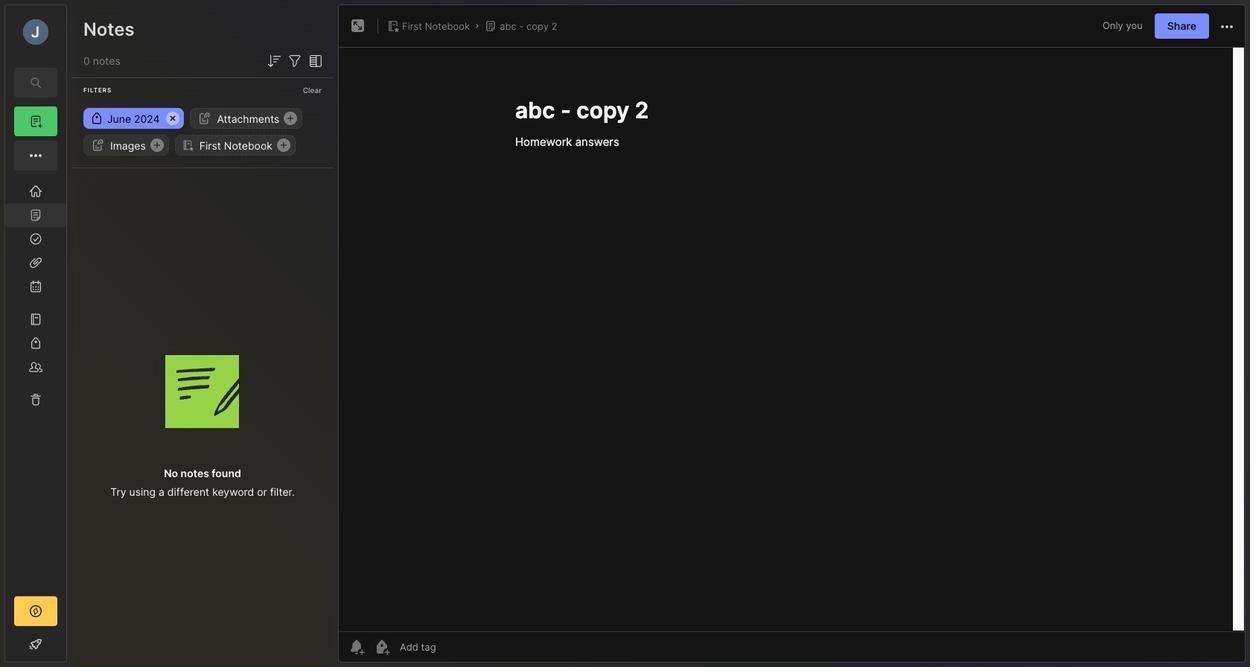 Task type: vqa. For each thing, say whether or not it's contained in the screenshot.
TREE in the the Main element
yes



Task type: locate. For each thing, give the bounding box(es) containing it.
more actions image
[[1219, 18, 1237, 36]]

home image
[[28, 184, 43, 199]]

upgrade image
[[27, 603, 45, 621]]

new note image
[[27, 112, 45, 130], [27, 147, 45, 165]]

new note image down edit search "icon"
[[27, 112, 45, 130]]

expand note image
[[349, 17, 367, 35]]

Add filters field
[[286, 52, 304, 70]]

More actions field
[[1219, 17, 1237, 36]]

tree
[[5, 180, 66, 583]]

add tag image
[[373, 638, 391, 656]]

account image
[[23, 19, 48, 45]]

add filters image
[[286, 52, 304, 70]]

new note image up 'home' image
[[27, 147, 45, 165]]

View options field
[[304, 52, 325, 70]]

0 vertical spatial new note image
[[27, 112, 45, 130]]

1 vertical spatial new note image
[[27, 147, 45, 165]]

click to expand image
[[65, 640, 76, 658]]

tree inside main element
[[5, 180, 66, 583]]



Task type: describe. For each thing, give the bounding box(es) containing it.
add a reminder image
[[348, 638, 366, 656]]

Account field
[[5, 17, 66, 47]]

Note Editor text field
[[339, 47, 1246, 632]]

edit search image
[[27, 74, 45, 92]]

Sort options field
[[265, 52, 283, 70]]

main element
[[0, 0, 72, 667]]

2 new note image from the top
[[27, 147, 45, 165]]

note window element
[[338, 4, 1246, 667]]

Help and Learning task checklist field
[[5, 632, 66, 656]]

1 new note image from the top
[[27, 112, 45, 130]]

Add tag field
[[399, 641, 511, 654]]



